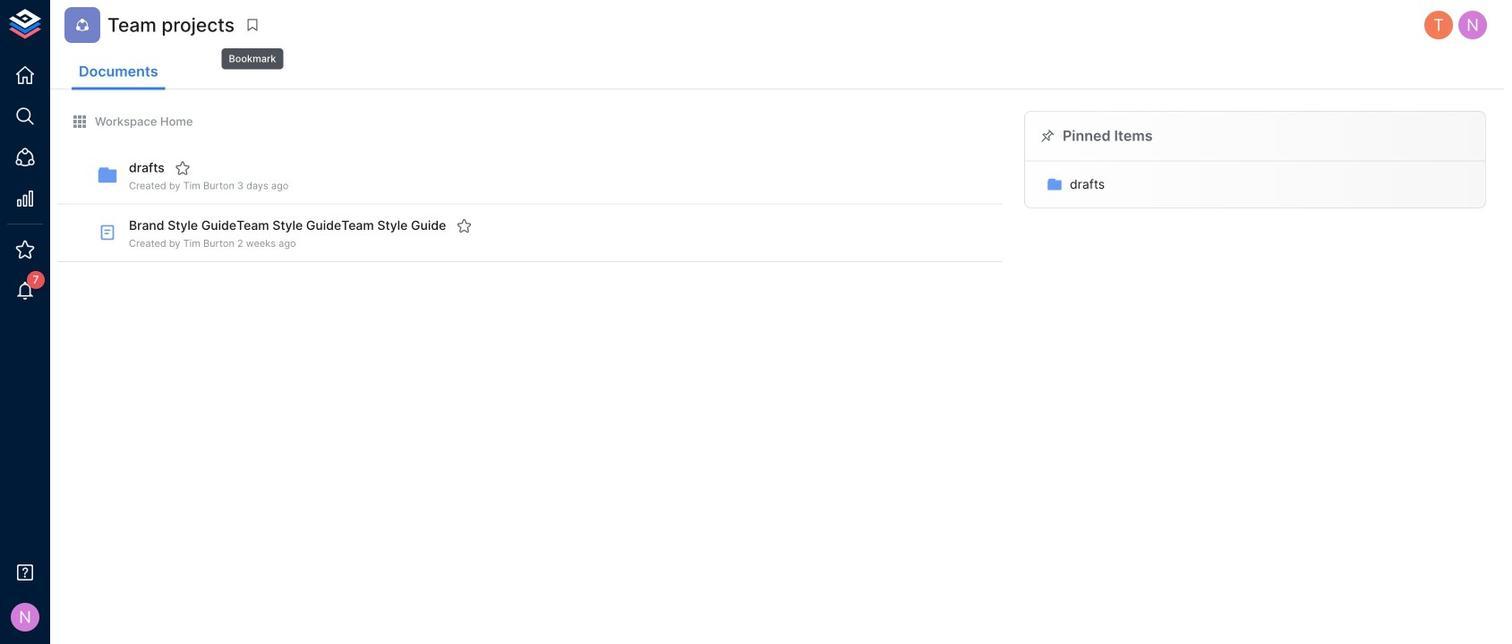 Task type: vqa. For each thing, say whether or not it's contained in the screenshot.
Partnership in the left of the page
no



Task type: locate. For each thing, give the bounding box(es) containing it.
0 vertical spatial favorite image
[[174, 160, 191, 176]]

favorite image
[[174, 160, 191, 176], [456, 218, 472, 234]]

1 vertical spatial favorite image
[[456, 218, 472, 234]]

tooltip
[[220, 36, 285, 71]]

1 horizontal spatial favorite image
[[456, 218, 472, 234]]

bookmark image
[[245, 17, 261, 33]]



Task type: describe. For each thing, give the bounding box(es) containing it.
0 horizontal spatial favorite image
[[174, 160, 191, 176]]



